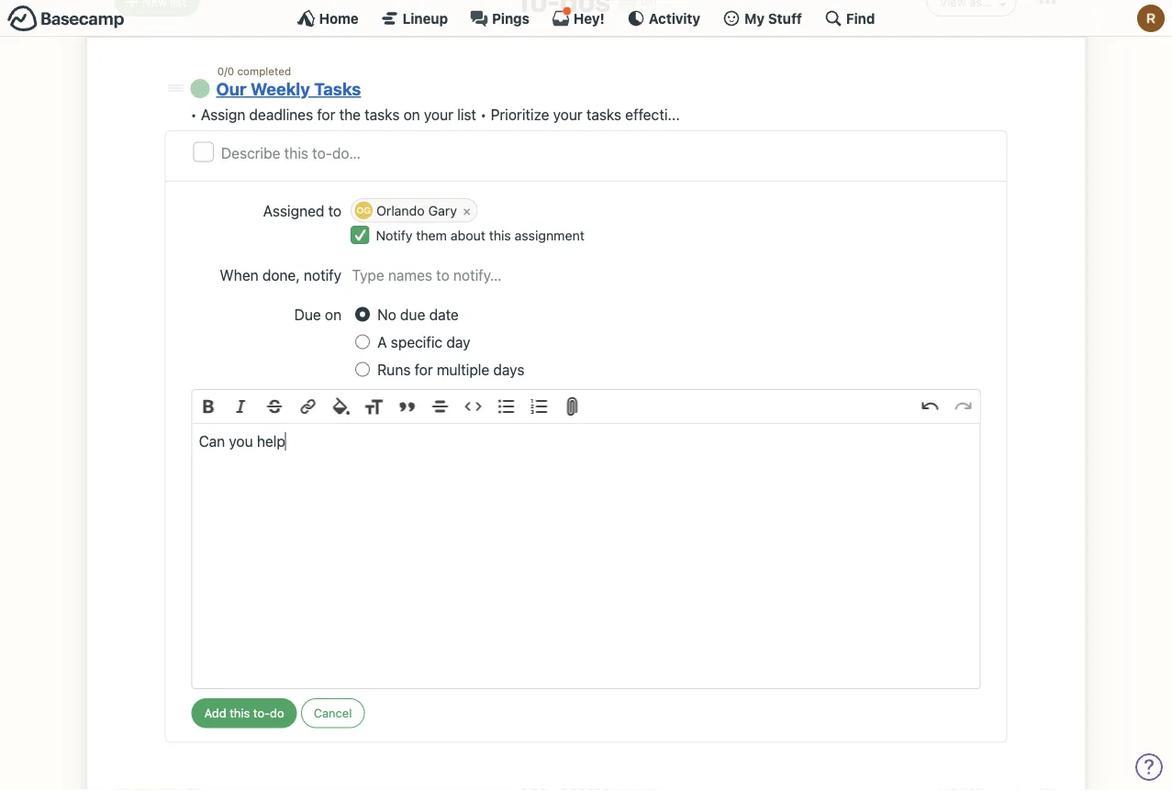 Task type: locate. For each thing, give the bounding box(es) containing it.
1 horizontal spatial •
[[481, 106, 487, 123]]

date
[[429, 306, 459, 324]]

home link
[[297, 9, 359, 28]]

• assign deadlines for the tasks on your list • prioritize your tasks effecti... link
[[191, 106, 680, 123]]

runs for multiple days
[[378, 362, 525, 379]]

for inside add it to the schedule? "option group"
[[415, 362, 433, 379]]

0 vertical spatial on
[[404, 106, 420, 123]]

on
[[404, 106, 420, 123], [325, 306, 342, 324]]

tasks
[[365, 106, 400, 123], [587, 106, 622, 123]]

on left list
[[404, 106, 420, 123]]

1 horizontal spatial tasks
[[587, 106, 622, 123]]

•
[[191, 106, 197, 123], [481, 106, 487, 123]]

our weekly tasks
[[216, 79, 361, 99]]

0 horizontal spatial your
[[424, 106, 454, 123]]

0 horizontal spatial tasks
[[365, 106, 400, 123]]

0 horizontal spatial for
[[317, 106, 336, 123]]

0/0 completed link
[[217, 64, 291, 77]]

you
[[229, 433, 253, 451]]

1 vertical spatial for
[[415, 362, 433, 379]]

tasks
[[314, 79, 361, 99]]

a specific day
[[378, 334, 471, 351]]

done,
[[263, 267, 300, 284]]

tasks up to-do name text field
[[587, 106, 622, 123]]

tasks right the
[[365, 106, 400, 123]]

assigned
[[263, 202, 325, 219]]

for
[[317, 106, 336, 123], [415, 362, 433, 379]]

2 • from the left
[[481, 106, 487, 123]]

0 vertical spatial for
[[317, 106, 336, 123]]

1 • from the left
[[191, 106, 197, 123]]

activity
[[649, 10, 701, 26]]

• right list
[[481, 106, 487, 123]]

this
[[489, 228, 511, 243]]

assigned to
[[263, 202, 342, 219]]

no
[[378, 306, 397, 324]]

orlando gary ×
[[377, 202, 471, 218]]

None submit
[[191, 699, 297, 729]]

my stuff button
[[723, 9, 803, 28]]

lineup
[[403, 10, 448, 26]]

for left the
[[317, 106, 336, 123]]

When done, notify text field
[[351, 263, 981, 288]]

2 your from the left
[[554, 106, 583, 123]]

find button
[[825, 9, 876, 28]]

your
[[424, 106, 454, 123], [554, 106, 583, 123]]

your left list
[[424, 106, 454, 123]]

hey! button
[[552, 6, 605, 28]]

our
[[216, 79, 247, 99]]

for down a specific day
[[415, 362, 433, 379]]

specific
[[391, 334, 443, 351]]

stuff
[[769, 10, 803, 26]]

completed
[[237, 64, 291, 77]]

1 horizontal spatial on
[[404, 106, 420, 123]]

effecti...
[[626, 106, 680, 123]]

your right prioritize
[[554, 106, 583, 123]]

To-do description: Add extra details or attach a file text field
[[192, 424, 980, 689]]

notify them about this assignment
[[376, 228, 585, 243]]

• left assign
[[191, 106, 197, 123]]

0 horizontal spatial •
[[191, 106, 197, 123]]

1 horizontal spatial for
[[415, 362, 433, 379]]

days
[[494, 362, 525, 379]]

cancel button
[[301, 699, 365, 729]]

1 vertical spatial on
[[325, 306, 342, 324]]

1 horizontal spatial your
[[554, 106, 583, 123]]

help
[[257, 433, 286, 451]]

multiple
[[437, 362, 490, 379]]

on right due
[[325, 306, 342, 324]]

0 horizontal spatial on
[[325, 306, 342, 324]]

notify
[[376, 228, 413, 243]]



Task type: vqa. For each thing, say whether or not it's contained in the screenshot.
March 12, 2024 element
no



Task type: describe. For each thing, give the bounding box(es) containing it.
can you help
[[199, 433, 286, 451]]

×
[[463, 202, 471, 218]]

home
[[319, 10, 359, 26]]

gary
[[428, 202, 457, 218]]

add it to the schedule? option group
[[356, 302, 981, 385]]

• assign deadlines for the tasks on your list • prioritize your tasks effecti...
[[191, 106, 680, 123]]

my stuff
[[745, 10, 803, 26]]

weekly
[[251, 79, 310, 99]]

find
[[847, 10, 876, 26]]

To-do name text field
[[221, 142, 994, 165]]

no due date
[[378, 306, 459, 324]]

pings button
[[470, 9, 530, 28]]

prioritize
[[491, 106, 550, 123]]

runs
[[378, 362, 411, 379]]

assignment
[[515, 228, 585, 243]]

hey!
[[574, 10, 605, 26]]

× link
[[457, 199, 477, 222]]

Assigned to text field
[[480, 197, 981, 224]]

2 tasks from the left
[[587, 106, 622, 123]]

when
[[220, 267, 259, 284]]

due
[[400, 306, 426, 324]]

pings
[[492, 10, 530, 26]]

due on
[[294, 306, 342, 324]]

1 your from the left
[[424, 106, 454, 123]]

0/0 completed
[[217, 64, 291, 77]]

main element
[[0, 0, 1173, 37]]

orlando
[[377, 202, 425, 218]]

a
[[378, 334, 387, 351]]

to
[[328, 202, 342, 219]]

when done, notify
[[220, 267, 342, 284]]

notify
[[304, 267, 342, 284]]

ruby image
[[1138, 5, 1166, 32]]

0/0
[[217, 64, 234, 77]]

about
[[451, 228, 486, 243]]

them
[[416, 228, 447, 243]]

the
[[339, 106, 361, 123]]

list
[[458, 106, 477, 123]]

due
[[294, 306, 321, 324]]

deadlines
[[249, 106, 313, 123]]

our weekly tasks link
[[216, 79, 361, 99]]

my
[[745, 10, 765, 26]]

assign
[[201, 106, 246, 123]]

cancel
[[314, 707, 352, 721]]

1 tasks from the left
[[365, 106, 400, 123]]

switch accounts image
[[7, 5, 125, 33]]

activity link
[[627, 9, 701, 28]]

lineup link
[[381, 9, 448, 28]]

day
[[447, 334, 471, 351]]

can
[[199, 433, 225, 451]]



